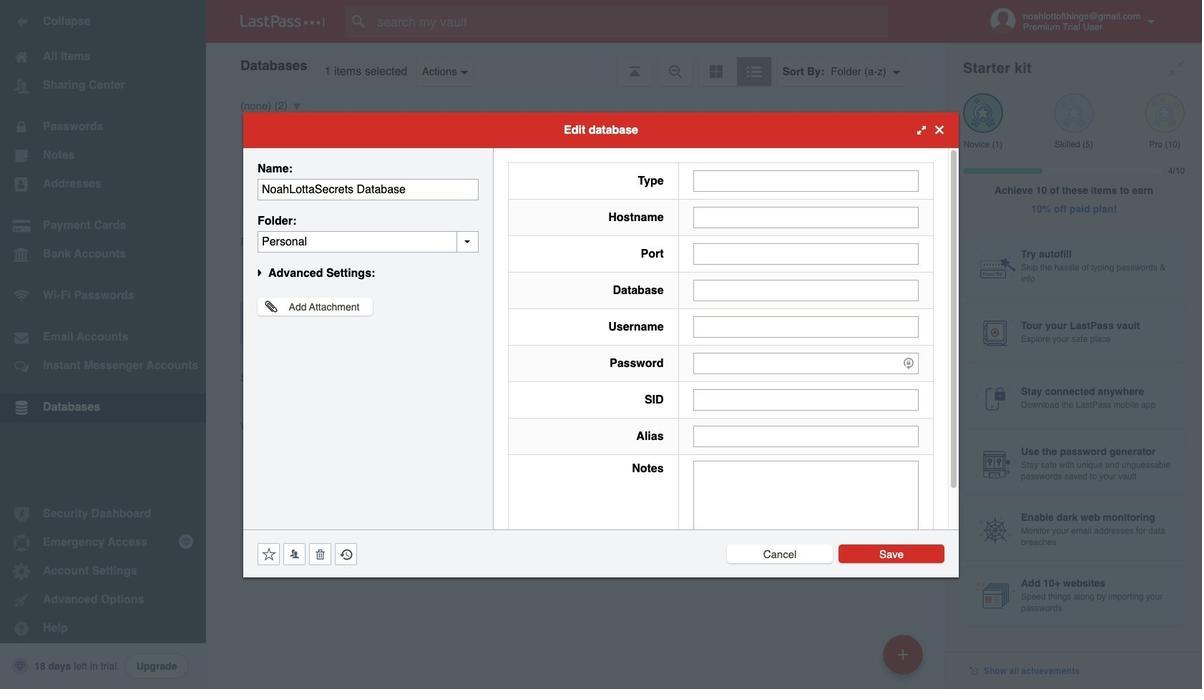 Task type: describe. For each thing, give the bounding box(es) containing it.
new item navigation
[[879, 631, 932, 690]]

main navigation navigation
[[0, 0, 206, 690]]

Search search field
[[345, 6, 917, 37]]

vault options navigation
[[206, 43, 947, 86]]



Task type: vqa. For each thing, say whether or not it's contained in the screenshot.
PASSWORD FIELD
yes



Task type: locate. For each thing, give the bounding box(es) containing it.
None password field
[[694, 353, 919, 374]]

lastpass image
[[241, 15, 325, 28]]

dialog
[[243, 112, 959, 577]]

new item image
[[899, 650, 909, 660]]

None text field
[[694, 170, 919, 192], [258, 179, 479, 200], [258, 231, 479, 252], [694, 243, 919, 265], [694, 280, 919, 301], [694, 426, 919, 447], [694, 461, 919, 550], [694, 170, 919, 192], [258, 179, 479, 200], [258, 231, 479, 252], [694, 243, 919, 265], [694, 280, 919, 301], [694, 426, 919, 447], [694, 461, 919, 550]]

search my vault text field
[[345, 6, 917, 37]]

None text field
[[694, 207, 919, 228], [694, 316, 919, 338], [694, 389, 919, 411], [694, 207, 919, 228], [694, 316, 919, 338], [694, 389, 919, 411]]



